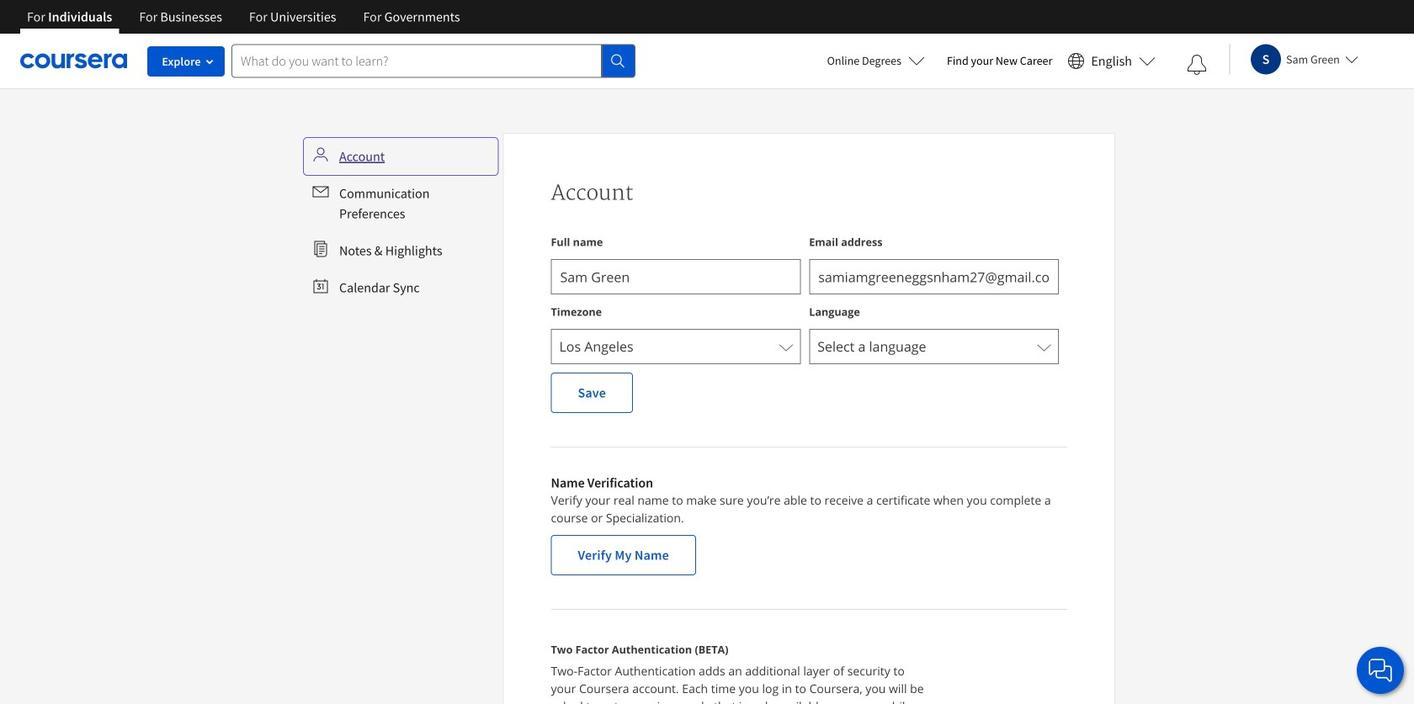 Task type: locate. For each thing, give the bounding box(es) containing it.
menu
[[306, 140, 496, 305]]

None text field
[[551, 259, 801, 295], [809, 259, 1059, 295], [551, 259, 801, 295], [809, 259, 1059, 295]]

None search field
[[232, 44, 636, 78]]

banner navigation
[[13, 0, 474, 34]]



Task type: vqa. For each thing, say whether or not it's contained in the screenshot.
text field
yes



Task type: describe. For each thing, give the bounding box(es) containing it.
coursera image
[[20, 47, 127, 74]]

What do you want to learn? text field
[[232, 44, 602, 78]]



